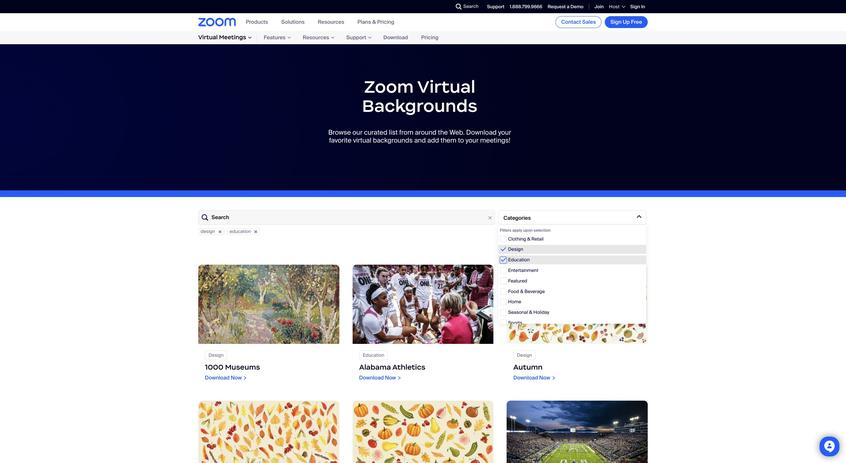 Task type: vqa. For each thing, say whether or not it's contained in the screenshot.
reports.
no



Task type: describe. For each thing, give the bounding box(es) containing it.
sign for sign up free
[[611, 19, 622, 25]]

virtual meetings button
[[198, 33, 257, 43]]

products
[[246, 19, 268, 26]]

search image
[[456, 4, 462, 10]]

byu cougars field image
[[507, 401, 648, 464]]

retail
[[532, 236, 544, 242]]

seasonal
[[508, 310, 528, 316]]

featured
[[508, 278, 527, 284]]

contact sales link
[[556, 16, 602, 28]]

virtual
[[353, 136, 371, 145]]

demo
[[571, 4, 584, 10]]

resources for virtual meetings
[[303, 34, 329, 41]]

autumn leaves image
[[198, 401, 339, 464]]

support button
[[340, 33, 377, 43]]

curated
[[364, 128, 387, 137]]

virtual inside popup button
[[198, 34, 218, 41]]

beverage
[[525, 289, 545, 295]]

around
[[415, 128, 437, 137]]

join
[[595, 4, 604, 10]]

sign up free link
[[605, 16, 648, 28]]

seasonal & holiday
[[508, 310, 549, 316]]

& for plans
[[372, 19, 376, 26]]

sign in
[[630, 4, 645, 10]]

support link
[[487, 4, 505, 10]]

1.888.799.9666 link
[[510, 4, 543, 10]]

1 horizontal spatial education
[[508, 257, 530, 263]]

solutions button
[[281, 19, 305, 26]]

entertainment
[[508, 268, 538, 274]]

zoom virtual backgrounds
[[362, 76, 478, 117]]

the
[[438, 128, 448, 137]]

zoom logo image
[[198, 18, 236, 26]]

from
[[399, 128, 414, 137]]

design down clothing
[[508, 247, 523, 253]]

categories
[[504, 215, 531, 222]]

in
[[641, 4, 645, 10]]

0 horizontal spatial your
[[466, 136, 479, 145]]

0 vertical spatial search
[[463, 3, 479, 9]]

autumn image
[[507, 265, 648, 344]]

selection
[[534, 228, 551, 233]]

filters apply upon selection clothing & retail
[[500, 228, 551, 242]]

download down plans & pricing
[[383, 34, 408, 41]]

resources button for virtual meetings
[[296, 33, 340, 43]]

Search text field
[[198, 211, 495, 225]]

to
[[458, 136, 464, 145]]

0 horizontal spatial education
[[363, 353, 384, 359]]

woodland park image
[[198, 265, 339, 344]]

request
[[548, 4, 566, 10]]

download inside alabama athletics download now
[[359, 375, 384, 382]]

design for autumn
[[517, 353, 532, 359]]

zoom virtual backgrounds main content
[[0, 44, 846, 464]]

autumn vegetables image
[[353, 401, 494, 464]]

plans & pricing link
[[358, 19, 394, 26]]

pricing link
[[415, 33, 445, 43]]

sports
[[508, 320, 522, 326]]

list
[[389, 128, 398, 137]]

1.888.799.9666
[[510, 4, 543, 10]]

web.
[[450, 128, 465, 137]]

download inside 1000 museums download now
[[205, 375, 230, 382]]

food
[[508, 289, 519, 295]]

them
[[441, 136, 456, 145]]

athletics
[[392, 363, 425, 372]]

alabama athletics image
[[353, 265, 494, 344]]



Task type: locate. For each thing, give the bounding box(es) containing it.
education
[[508, 257, 530, 263], [363, 353, 384, 359]]

request a demo
[[548, 4, 584, 10]]

download
[[383, 34, 408, 41], [466, 128, 497, 137], [205, 375, 230, 382], [513, 375, 538, 382], [359, 375, 384, 382]]

1 horizontal spatial your
[[498, 128, 511, 137]]

1 horizontal spatial sign
[[630, 4, 640, 10]]

1 horizontal spatial now
[[385, 375, 396, 382]]

support left 1.888.799.9666 link
[[487, 4, 505, 10]]

1 vertical spatial resources
[[303, 34, 329, 41]]

now inside 1000 museums download now
[[231, 375, 242, 382]]

now inside alabama athletics download now
[[385, 375, 396, 382]]

museums
[[225, 363, 260, 372]]

support
[[487, 4, 505, 10], [346, 34, 366, 41]]

sign left 'up'
[[611, 19, 622, 25]]

3 now from the left
[[385, 375, 396, 382]]

plans & pricing
[[358, 19, 394, 26]]

0 vertical spatial sign
[[630, 4, 640, 10]]

download right to
[[466, 128, 497, 137]]

autumn
[[513, 363, 543, 372]]

0 horizontal spatial sign
[[611, 19, 622, 25]]

now for museums
[[231, 375, 242, 382]]

& left holiday
[[529, 310, 532, 316]]

1000 museums download now
[[205, 363, 260, 382]]

design
[[201, 229, 215, 235]]

virtual meetings
[[198, 34, 246, 41]]

now
[[231, 375, 242, 382], [539, 375, 550, 382], [385, 375, 396, 382]]

support down plans
[[346, 34, 366, 41]]

a
[[567, 4, 570, 10]]

now down autumn
[[539, 375, 550, 382]]

&
[[372, 19, 376, 26], [527, 236, 531, 242], [520, 289, 524, 295], [529, 310, 532, 316]]

education up alabama
[[363, 353, 384, 359]]

1 vertical spatial virtual
[[417, 76, 476, 98]]

and
[[414, 136, 426, 145]]

sign left the in
[[630, 4, 640, 10]]

resources button up support dropdown button
[[318, 19, 344, 26]]

favorite
[[329, 136, 352, 145]]

plans
[[358, 19, 371, 26]]

your
[[498, 128, 511, 137], [466, 136, 479, 145]]

food & beverage
[[508, 289, 545, 295]]

features
[[264, 34, 286, 41]]

design button
[[198, 228, 224, 235]]

up
[[623, 19, 630, 25]]

& inside filters apply upon selection clothing & retail
[[527, 236, 531, 242]]

categories button
[[498, 211, 646, 225]]

1 vertical spatial sign
[[611, 19, 622, 25]]

0 horizontal spatial virtual
[[198, 34, 218, 41]]

design up autumn
[[517, 353, 532, 359]]

0 horizontal spatial now
[[231, 375, 242, 382]]

1 horizontal spatial search
[[463, 3, 479, 9]]

alabama
[[359, 363, 391, 372]]

host
[[609, 4, 620, 10]]

search image
[[456, 4, 462, 10]]

1 horizontal spatial virtual
[[417, 76, 476, 98]]

download down 1000
[[205, 375, 230, 382]]

search right search image
[[463, 3, 479, 9]]

1 vertical spatial resources button
[[296, 33, 340, 43]]

free
[[631, 19, 642, 25]]

clear search image
[[486, 215, 494, 222]]

0 horizontal spatial pricing
[[377, 19, 394, 26]]

education button
[[227, 228, 260, 235]]

& for food
[[520, 289, 524, 295]]

sign up free
[[611, 19, 642, 25]]

sign
[[630, 4, 640, 10], [611, 19, 622, 25]]

resources button for products
[[318, 19, 344, 26]]

None search field
[[432, 1, 458, 12]]

design for 1000 museums
[[209, 353, 224, 359]]

our
[[353, 128, 363, 137]]

features button
[[257, 33, 296, 43]]

sales
[[582, 19, 596, 25]]

now for athletics
[[385, 375, 396, 382]]

contact
[[561, 19, 581, 25]]

1 vertical spatial support
[[346, 34, 366, 41]]

& right food on the right of page
[[520, 289, 524, 295]]

support inside dropdown button
[[346, 34, 366, 41]]

contact sales
[[561, 19, 596, 25]]

download inside browse our curated list from around the web. download your favorite virtual backgrounds and add them to your meetings!
[[466, 128, 497, 137]]

autumn download now
[[513, 363, 550, 382]]

1 vertical spatial education
[[363, 353, 384, 359]]

& for seasonal
[[529, 310, 532, 316]]

resources down 'solutions' popup button
[[303, 34, 329, 41]]

1 horizontal spatial support
[[487, 4, 505, 10]]

zoom
[[364, 76, 414, 98]]

design
[[508, 247, 523, 253], [209, 353, 224, 359], [517, 353, 532, 359]]

0 vertical spatial resources button
[[318, 19, 344, 26]]

education up entertainment
[[508, 257, 530, 263]]

0 vertical spatial pricing
[[377, 19, 394, 26]]

resources button
[[318, 19, 344, 26], [296, 33, 340, 43]]

0 vertical spatial support
[[487, 4, 505, 10]]

resources up support dropdown button
[[318, 19, 344, 26]]

clothing
[[508, 236, 526, 242]]

education
[[230, 229, 251, 235]]

request a demo link
[[548, 4, 584, 10]]

search up design button
[[212, 214, 229, 221]]

& down "upon"
[[527, 236, 531, 242]]

1000
[[205, 363, 223, 372]]

alabama athletics download now
[[359, 363, 425, 382]]

support for support "link"
[[487, 4, 505, 10]]

0 vertical spatial virtual
[[198, 34, 218, 41]]

resources button down 'solutions' popup button
[[296, 33, 340, 43]]

sign for sign in
[[630, 4, 640, 10]]

solutions
[[281, 19, 305, 26]]

meetings!
[[480, 136, 511, 145]]

search inside zoom virtual backgrounds main content
[[212, 214, 229, 221]]

0 horizontal spatial search
[[212, 214, 229, 221]]

2 now from the left
[[539, 375, 550, 382]]

1 vertical spatial pricing
[[421, 34, 439, 41]]

0 vertical spatial education
[[508, 257, 530, 263]]

now down alabama
[[385, 375, 396, 382]]

resources
[[318, 19, 344, 26], [303, 34, 329, 41]]

browse
[[328, 128, 351, 137]]

0 horizontal spatial support
[[346, 34, 366, 41]]

backgrounds
[[362, 95, 478, 117]]

join link
[[595, 4, 604, 10]]

home
[[508, 299, 521, 305]]

pricing
[[377, 19, 394, 26], [421, 34, 439, 41]]

download down alabama
[[359, 375, 384, 382]]

2 horizontal spatial now
[[539, 375, 550, 382]]

0 vertical spatial resources
[[318, 19, 344, 26]]

products button
[[246, 19, 268, 26]]

1 horizontal spatial pricing
[[421, 34, 439, 41]]

design up 1000
[[209, 353, 224, 359]]

filters
[[500, 228, 512, 233]]

virtual
[[198, 34, 218, 41], [417, 76, 476, 98]]

add
[[427, 136, 439, 145]]

backgrounds
[[373, 136, 413, 145]]

download down autumn
[[513, 375, 538, 382]]

1 now from the left
[[231, 375, 242, 382]]

browse our curated list from around the web. download your favorite virtual backgrounds and add them to your meetings!
[[328, 128, 511, 145]]

upon
[[523, 228, 533, 233]]

apply
[[512, 228, 522, 233]]

host button
[[609, 4, 625, 10]]

resources for products
[[318, 19, 344, 26]]

now down 'museums'
[[231, 375, 242, 382]]

now inside autumn download now
[[539, 375, 550, 382]]

meetings
[[219, 34, 246, 41]]

search
[[463, 3, 479, 9], [212, 214, 229, 221]]

sign in link
[[630, 4, 645, 10]]

support for support dropdown button
[[346, 34, 366, 41]]

virtual inside zoom virtual backgrounds
[[417, 76, 476, 98]]

& right plans
[[372, 19, 376, 26]]

1 vertical spatial search
[[212, 214, 229, 221]]

download inside autumn download now
[[513, 375, 538, 382]]

holiday
[[534, 310, 549, 316]]

download link
[[377, 33, 415, 43]]



